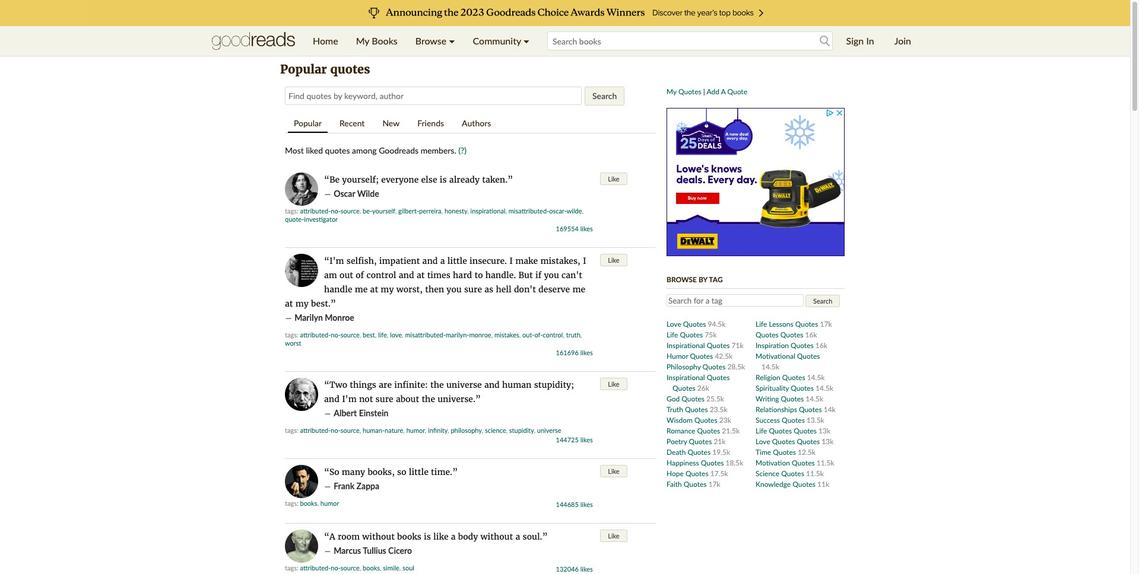 Task type: vqa. For each thing, say whether or not it's contained in the screenshot.


Task type: locate. For each thing, give the bounding box(es) containing it.
love
[[667, 320, 681, 329], [756, 437, 770, 446]]

18.5k
[[726, 459, 743, 467]]

quotes down the relationships quotes 'link' on the bottom of page
[[782, 416, 805, 425]]

1 horizontal spatial without
[[481, 532, 513, 543]]

quotes down life quotes quotes link
[[772, 437, 795, 446]]

new
[[383, 118, 400, 128]]

inspirational down life quotes link
[[667, 341, 705, 350]]

likes right the 132046
[[580, 566, 593, 573]]

16k down life lessons quotes link
[[805, 330, 817, 339]]

science quotes link
[[756, 469, 806, 478]]

spirituality
[[756, 384, 789, 393]]

taken."
[[482, 175, 513, 185]]

21k
[[714, 437, 726, 446]]

tags: inside tags: attributed-no-source , best , life , love , misattributed-marilyn-monroe , mistakes , out-of-control , truth , worst 161696 likes
[[285, 331, 298, 339]]

my
[[381, 284, 394, 295], [295, 299, 309, 309]]

humor link
[[406, 427, 425, 435], [320, 500, 339, 508]]

5 like from the top
[[608, 532, 620, 540]]

source inside tags: attributed-no-source , human-nature , humor , infinity , philosophy , science , stupidity , universe 144725 likes
[[341, 427, 360, 435]]

2 ▾ from the left
[[523, 35, 530, 46]]

like for "so many books, so little time."
[[608, 468, 620, 475]]

1 vertical spatial control
[[543, 331, 563, 339]]

insecure.
[[470, 256, 507, 267]]

0 horizontal spatial without
[[362, 532, 395, 543]]

0 vertical spatial browse
[[415, 35, 447, 46]]

source down albert
[[341, 427, 360, 435]]

1 horizontal spatial is
[[440, 175, 447, 185]]

75k
[[705, 330, 717, 339]]

0 vertical spatial my
[[356, 35, 369, 46]]

is inside "a room without books is like a body without a soul." ― marcus tullius cicero
[[424, 532, 431, 543]]

humor down frank
[[320, 500, 339, 508]]

control inside "i'm selfish, impatient and a little insecure. i make mistakes, i am out of control and at times hard to handle. but if you can't handle me at my worst, then you sure as hell don't deserve me at my best." ― marilyn monroe
[[367, 270, 396, 281]]

1 horizontal spatial misattributed-
[[509, 207, 549, 215]]

4 attributed-no-source link from the top
[[300, 565, 360, 572]]

wisdom quotes link
[[667, 416, 719, 425]]

― down '"so'
[[324, 481, 331, 492]]

attributed-no-source link up investigator
[[300, 207, 360, 215]]

0 horizontal spatial i
[[510, 256, 513, 267]]

truth quotes link
[[667, 405, 710, 414]]

browse inside dropdown button
[[415, 35, 447, 46]]

likes right 144685
[[580, 501, 593, 509]]

1 like link from the top
[[600, 173, 627, 185]]

quotes down religion quotes link
[[791, 384, 814, 393]]

cicero
[[388, 546, 412, 556]]

source inside tags: attributed-no-source , be-yourself , gilbert-perreira , honesty , inspirational , misattributed-oscar-wilde , quote-investigator 169554 likes
[[341, 207, 360, 215]]

universe
[[446, 380, 482, 391], [537, 427, 561, 435]]

misattributed- right love link
[[405, 331, 446, 339]]

attributed-no-source link
[[300, 207, 360, 215], [300, 331, 360, 339], [300, 427, 360, 435], [300, 565, 360, 572]]

16k up motivational quotes link in the right of the page
[[815, 341, 827, 350]]

0 vertical spatial sure
[[464, 284, 482, 295]]

love up life quotes link
[[667, 320, 681, 329]]

1 vertical spatial my
[[667, 87, 677, 96]]

a right like
[[451, 532, 456, 543]]

quotes up spirituality quotes link
[[782, 373, 805, 382]]

i left make on the left top of page
[[510, 256, 513, 267]]

attributed-no-source link for "i'm selfish, impatient and a little insecure. i make mistakes, i am out of control and at times hard to handle. but if you can't handle me at my worst, then you sure as hell don't deserve me at my best."
[[300, 331, 360, 339]]

0 vertical spatial humor
[[406, 427, 425, 435]]

2 horizontal spatial books
[[397, 532, 421, 543]]

3 like from the top
[[608, 381, 620, 388]]

169554 likes link
[[556, 225, 593, 233]]

you
[[544, 270, 559, 281], [447, 284, 462, 295]]

1 horizontal spatial control
[[543, 331, 563, 339]]

3 like link from the top
[[600, 378, 627, 391]]

source inside tags: attributed-no-source , best , life , love , misattributed-marilyn-monroe , mistakes , out-of-control , truth , worst 161696 likes
[[341, 331, 360, 339]]

0 vertical spatial little
[[447, 256, 467, 267]]

2 me from the left
[[572, 284, 585, 295]]

2 without from the left
[[481, 532, 513, 543]]

attributed-no-source link for "a room without books is like a body without a soul."
[[300, 565, 360, 572]]

motivation
[[756, 459, 790, 467]]

1 horizontal spatial little
[[447, 256, 467, 267]]

0 vertical spatial my
[[381, 284, 394, 295]]

0 horizontal spatial sure
[[376, 394, 393, 405]]

0 vertical spatial at
[[417, 270, 425, 281]]

▾ for community ▾
[[523, 35, 530, 46]]

0 vertical spatial the
[[430, 380, 444, 391]]

0 horizontal spatial you
[[447, 284, 462, 295]]

tag
[[709, 275, 723, 284]]

1 likes from the top
[[580, 225, 593, 233]]

yourself;
[[342, 175, 379, 185]]

― down "be
[[324, 189, 331, 199]]

life down "success" on the bottom right
[[756, 427, 767, 435]]

books link down frank zappa 'image'
[[300, 500, 317, 508]]

i'm
[[342, 394, 357, 405]]

4 like from the top
[[608, 468, 620, 475]]

1 horizontal spatial books link
[[363, 565, 380, 572]]

marcus tullius cicero image
[[285, 530, 318, 563]]

1 horizontal spatial my
[[667, 87, 677, 96]]

frank zappa image
[[285, 465, 318, 499]]

1 vertical spatial love
[[756, 437, 770, 446]]

0 vertical spatial popular
[[280, 62, 327, 77]]

menu
[[304, 26, 538, 56]]

1 horizontal spatial love
[[756, 437, 770, 446]]

1 vertical spatial you
[[447, 284, 462, 295]]

infinity
[[428, 427, 448, 435]]

2 inspirational from the top
[[667, 373, 705, 382]]

quotes up 26k
[[707, 373, 730, 382]]

132046
[[556, 566, 579, 573]]

me
[[355, 284, 368, 295], [572, 284, 585, 295]]

1 vertical spatial quotes
[[325, 145, 350, 156]]

0 horizontal spatial misattributed-
[[405, 331, 446, 339]]

my inside menu
[[356, 35, 369, 46]]

misattributed- right inspirational
[[509, 207, 549, 215]]

1 vertical spatial my
[[295, 299, 309, 309]]

science
[[756, 469, 779, 478]]

0 vertical spatial inspirational
[[667, 341, 705, 350]]

2 source from the top
[[341, 331, 360, 339]]

1 vertical spatial is
[[424, 532, 431, 543]]

tags: down the marcus tullius cicero image
[[285, 565, 298, 572]]

, left the philosophy
[[448, 427, 449, 435]]

time quotes link
[[756, 448, 798, 457]]

like link for "a room without books is like a body without a soul."
[[600, 530, 627, 543]]

2 vertical spatial books
[[363, 565, 380, 572]]

1 vertical spatial 17k
[[709, 480, 720, 489]]

sign
[[846, 35, 864, 46]]

161696
[[556, 349, 579, 357]]

4 no- from the top
[[331, 565, 341, 572]]

am
[[324, 270, 337, 281]]

attributed- inside tags: attributed-no-source , be-yourself , gilbert-perreira , honesty , inspirational , misattributed-oscar-wilde , quote-investigator 169554 likes
[[300, 207, 331, 215]]

1 vertical spatial life
[[667, 330, 678, 339]]

recent
[[340, 118, 365, 128]]

no- down the "marcus" in the bottom of the page
[[331, 565, 341, 572]]

my left books on the top of the page
[[356, 35, 369, 46]]

0 horizontal spatial books link
[[300, 500, 317, 508]]

4 attributed- from the top
[[300, 565, 331, 572]]

books link down tullius
[[363, 565, 380, 572]]

― left marilyn
[[285, 313, 292, 324]]

browse left by
[[667, 275, 697, 284]]

home link
[[304, 26, 347, 56]]

3 source from the top
[[341, 427, 360, 435]]

humor
[[406, 427, 425, 435], [320, 500, 339, 508]]

1 vertical spatial browse
[[667, 275, 697, 284]]

life inside love quotes 94.5k life quotes 75k inspirational quotes 71k humor quotes 42.5k philosophy quotes 28.5k
[[667, 330, 678, 339]]

1 vertical spatial misattributed-
[[405, 331, 446, 339]]

2 like link from the top
[[600, 254, 627, 267]]

144685 likes
[[556, 501, 593, 509]]

5 like link from the top
[[600, 530, 627, 543]]

at up worst,
[[417, 270, 425, 281]]

1 vertical spatial little
[[409, 467, 428, 478]]

the right infinite: on the left bottom of page
[[430, 380, 444, 391]]

human-
[[363, 427, 385, 435]]

― left albert
[[324, 408, 331, 419]]

0 horizontal spatial ▾
[[449, 35, 455, 46]]

1 horizontal spatial universe
[[537, 427, 561, 435]]

attributed-no-source link down albert
[[300, 427, 360, 435]]

the
[[430, 380, 444, 391], [422, 394, 435, 405]]

None submit
[[585, 87, 625, 106], [806, 295, 840, 307], [585, 87, 625, 106], [806, 295, 840, 307]]

control left truth
[[543, 331, 563, 339]]

sign in link
[[837, 26, 883, 56]]

1 vertical spatial books
[[397, 532, 421, 543]]

frank
[[334, 481, 355, 492]]

1 vertical spatial popular
[[294, 118, 322, 128]]

quotes up romance quotes link
[[694, 416, 717, 425]]

0 horizontal spatial love
[[667, 320, 681, 329]]

0 vertical spatial control
[[367, 270, 396, 281]]

3 attributed-no-source link from the top
[[300, 427, 360, 435]]

without right body on the left
[[481, 532, 513, 543]]

sure inside "two things are infinite: the universe and human stupidity; and i'm not sure about the universe." ― albert einstein
[[376, 394, 393, 405]]

life lessons quotes 17k quotes quotes 16k inspiration quotes 16k motivational quotes 14.5k religion quotes 14.5k spirituality quotes 14.5k writing quotes 14.5k relationships quotes 14k success quotes 13.5k life quotes quotes 13k love quotes quotes 13k time quotes 12.5k motivation quotes 11.5k science quotes 11.5k knowledge quotes 11k
[[756, 320, 836, 489]]

and down "two
[[324, 394, 340, 405]]

a
[[440, 256, 445, 267], [451, 532, 456, 543], [516, 532, 520, 543]]

quotes down 13.5k
[[794, 427, 817, 435]]

0 horizontal spatial 17k
[[709, 480, 720, 489]]

2 i from the left
[[583, 256, 586, 267]]

attributed- for "i'm selfish, impatient and a little insecure. i make mistakes, i am out of control and at times hard to handle. but if you can't handle me at my worst, then you sure as hell don't deserve me at my best."
[[300, 331, 331, 339]]

my
[[356, 35, 369, 46], [667, 87, 677, 96]]

like
[[433, 532, 449, 543]]

0 vertical spatial 17k
[[820, 320, 832, 329]]

little up the hard
[[447, 256, 467, 267]]

tags: inside tags: attributed-no-source , human-nature , humor , infinity , philosophy , science , stupidity , universe 144725 likes
[[285, 427, 298, 435]]

1 no- from the top
[[331, 207, 341, 215]]

like link
[[600, 173, 627, 185], [600, 254, 627, 267], [600, 378, 627, 391], [600, 465, 627, 478], [600, 530, 627, 543]]

new link
[[377, 115, 406, 132]]

tags: for "i'm selfish, impatient and a little insecure. i make mistakes, i am out of control and at times hard to handle. but if you can't handle me at my worst, then you sure as hell don't deserve me at my best."
[[285, 331, 298, 339]]

5 tags: from the top
[[285, 565, 298, 572]]

"i'm
[[324, 256, 344, 267]]

0 horizontal spatial at
[[285, 299, 293, 309]]

, left the "mistakes" link
[[491, 331, 493, 339]]

1 vertical spatial universe
[[537, 427, 561, 435]]

0 horizontal spatial a
[[440, 256, 445, 267]]

like link for "two things are infinite: the universe and human stupidity; and i'm not sure about the universe."
[[600, 378, 627, 391]]

quotes
[[330, 62, 370, 77], [325, 145, 350, 156]]

is for like
[[424, 532, 431, 543]]

popular for popular quotes
[[280, 62, 327, 77]]

inspirational inside love quotes 94.5k life quotes 75k inspirational quotes 71k humor quotes 42.5k philosophy quotes 28.5k
[[667, 341, 705, 350]]

0 horizontal spatial universe
[[446, 380, 482, 391]]

2 vertical spatial at
[[285, 299, 293, 309]]

sure down are
[[376, 394, 393, 405]]

Search for a tag text field
[[667, 294, 804, 307]]

1 attributed- from the top
[[300, 207, 331, 215]]

tags: up worst link
[[285, 331, 298, 339]]

▾ for browse ▾
[[449, 35, 455, 46]]

attributed- inside tags: attributed-no-source , human-nature , humor , infinity , philosophy , science , stupidity , universe 144725 likes
[[300, 427, 331, 435]]

1 horizontal spatial i
[[583, 256, 586, 267]]

misattributed-oscar-wilde link
[[509, 207, 582, 215]]

4 likes from the top
[[580, 501, 593, 509]]

likes right 161696 on the bottom
[[580, 349, 593, 357]]

1 ▾ from the left
[[449, 35, 455, 46]]

is inside "be yourself; everyone else is already taken." ― oscar wilde
[[440, 175, 447, 185]]

1 horizontal spatial browse
[[667, 275, 697, 284]]

quotes left |
[[678, 87, 701, 96]]

love inside the life lessons quotes 17k quotes quotes 16k inspiration quotes 16k motivational quotes 14.5k religion quotes 14.5k spirituality quotes 14.5k writing quotes 14.5k relationships quotes 14k success quotes 13.5k life quotes quotes 13k love quotes quotes 13k time quotes 12.5k motivation quotes 11.5k science quotes 11.5k knowledge quotes 11k
[[756, 437, 770, 446]]

, down taken."
[[505, 207, 507, 215]]

gilbert-
[[398, 207, 419, 215]]

love up time
[[756, 437, 770, 446]]

▾ right 'community'
[[523, 35, 530, 46]]

2 tags: from the top
[[285, 331, 298, 339]]

2 attributed-no-source link from the top
[[300, 331, 360, 339]]

0 horizontal spatial control
[[367, 270, 396, 281]]

― down "a
[[324, 546, 331, 557]]

advertisement region
[[667, 108, 845, 256]]

quotes right the liked
[[325, 145, 350, 156]]

you down the hard
[[447, 284, 462, 295]]

monroe
[[469, 331, 491, 339]]

my for my quotes | add a quote
[[667, 87, 677, 96]]

browse for browse ▾
[[415, 35, 447, 46]]

tags: inside tags: attributed-no-source , be-yourself , gilbert-perreira , honesty , inspirational , misattributed-oscar-wilde , quote-investigator 169554 likes
[[285, 207, 298, 215]]

attributed-no-source link down the "marcus" in the bottom of the page
[[300, 565, 360, 572]]

my for my books
[[356, 35, 369, 46]]

science link
[[485, 427, 506, 435]]

13.5k
[[807, 416, 824, 425]]

menu containing home
[[304, 26, 538, 56]]

time."
[[431, 467, 458, 478]]

14.5k up 13.5k
[[806, 394, 823, 403]]

1 vertical spatial at
[[370, 284, 378, 295]]

without up tullius
[[362, 532, 395, 543]]

attributed- for "be yourself; everyone else is already taken."
[[300, 207, 331, 215]]

3 no- from the top
[[331, 427, 341, 435]]

1 like from the top
[[608, 175, 620, 183]]

no- down monroe
[[331, 331, 341, 339]]

0 vertical spatial books link
[[300, 500, 317, 508]]

, right life
[[402, 331, 403, 339]]

, left truth
[[563, 331, 564, 339]]

motivation quotes link
[[756, 459, 817, 467]]

quotes up happiness quotes "link"
[[688, 448, 711, 457]]

worst,
[[396, 284, 423, 295]]

i'm selfish, impatient and a little insecure. i make mistakes, i am out of control image
[[285, 254, 318, 298]]

tags: down the albert einstein image
[[285, 427, 298, 435]]

most
[[285, 145, 304, 156]]

source down the "marcus" in the bottom of the page
[[341, 565, 360, 572]]

like link for "be yourself; everyone else is already taken."
[[600, 173, 627, 185]]

tags: books , humor
[[285, 500, 339, 508]]

likes
[[580, 225, 593, 233], [580, 349, 593, 357], [580, 436, 593, 444], [580, 501, 593, 509], [580, 566, 593, 573]]

▾ left 'community'
[[449, 35, 455, 46]]

universe up universe."
[[446, 380, 482, 391]]

1 horizontal spatial you
[[544, 270, 559, 281]]

Search books text field
[[547, 31, 833, 50]]

likes right 144725
[[580, 436, 593, 444]]

browse right books on the top of the page
[[415, 35, 447, 46]]

0 horizontal spatial humor
[[320, 500, 339, 508]]

0 horizontal spatial is
[[424, 532, 431, 543]]

1 inspirational from the top
[[667, 341, 705, 350]]

life left lessons
[[756, 320, 767, 329]]

books down tullius
[[363, 565, 380, 572]]

3 likes from the top
[[580, 436, 593, 444]]

no- for "i'm selfish, impatient and a little insecure. i make mistakes, i am out of control and at times hard to handle. but if you can't handle me at my worst, then you sure as hell don't deserve me at my best."
[[331, 331, 341, 339]]

0 vertical spatial universe
[[446, 380, 482, 391]]

source for yourself;
[[341, 207, 360, 215]]

universe up 144725
[[537, 427, 561, 435]]

1 horizontal spatial sure
[[464, 284, 482, 295]]

0 horizontal spatial my
[[356, 35, 369, 46]]

best
[[363, 331, 375, 339]]

1 horizontal spatial humor
[[406, 427, 425, 435]]

quotes up truth quotes link
[[682, 394, 705, 403]]

tags: up quote-
[[285, 207, 298, 215]]

then
[[425, 284, 444, 295]]

is
[[440, 175, 447, 185], [424, 532, 431, 543]]

humor
[[667, 352, 688, 361]]

23.5k
[[710, 405, 727, 414]]

1 vertical spatial humor link
[[320, 500, 339, 508]]

browse for browse by tag
[[667, 275, 697, 284]]

2 like from the top
[[608, 256, 620, 264]]

humor link right nature on the bottom left of the page
[[406, 427, 425, 435]]

2 horizontal spatial at
[[417, 270, 425, 281]]

attributed- down the albert einstein image
[[300, 427, 331, 435]]

attributed- inside tags: attributed-no-source , best , life , love , misattributed-marilyn-monroe , mistakes , out-of-control , truth , worst 161696 likes
[[300, 331, 331, 339]]

17k inside god quotes 25.5k truth quotes 23.5k wisdom quotes 23k romance quotes 21.5k poetry quotes 21k death quotes 19.5k happiness quotes 18.5k hope quotes 17.5k faith quotes 17k
[[709, 480, 720, 489]]

0 vertical spatial misattributed-
[[509, 207, 549, 215]]

attributed-
[[300, 207, 331, 215], [300, 331, 331, 339], [300, 427, 331, 435], [300, 565, 331, 572]]

quotes down life lessons quotes link
[[780, 330, 803, 339]]

quotes up 13.5k
[[799, 405, 822, 414]]

14.5k
[[762, 362, 779, 371], [807, 373, 825, 382], [816, 384, 833, 393], [806, 394, 823, 403]]

mistakes link
[[494, 331, 519, 339]]

2 no- from the top
[[331, 331, 341, 339]]

quotes up 21k at bottom right
[[697, 427, 720, 435]]

no- inside tags: attributed-no-source , best , life , love , misattributed-marilyn-monroe , mistakes , out-of-control , truth , worst 161696 likes
[[331, 331, 341, 339]]

quotes up motivational quotes link in the right of the page
[[791, 341, 814, 350]]

life quotes link
[[667, 330, 705, 339]]

(?) link
[[458, 145, 467, 156]]

universe inside "two things are infinite: the universe and human stupidity; and i'm not sure about the universe." ― albert einstein
[[446, 380, 482, 391]]

no- down albert
[[331, 427, 341, 435]]

0 horizontal spatial browse
[[415, 35, 447, 46]]

1 source from the top
[[341, 207, 360, 215]]

like for "a room without books is like a body without a soul."
[[608, 532, 620, 540]]

1 vertical spatial inspirational
[[667, 373, 705, 382]]

1 tags: from the top
[[285, 207, 298, 215]]

, left honesty
[[441, 207, 443, 215]]

i right the mistakes,
[[583, 256, 586, 267]]

truth link
[[566, 331, 580, 339]]

relationships
[[756, 405, 797, 414]]

0 horizontal spatial me
[[355, 284, 368, 295]]

2 likes from the top
[[580, 349, 593, 357]]

me down can't
[[572, 284, 585, 295]]

no- inside tags: attributed-no-source , be-yourself , gilbert-perreira , honesty , inspirational , misattributed-oscar-wilde , quote-investigator 169554 likes
[[331, 207, 341, 215]]

3 tags: from the top
[[285, 427, 298, 435]]

0 vertical spatial is
[[440, 175, 447, 185]]

4 like link from the top
[[600, 465, 627, 478]]

popular for popular
[[294, 118, 322, 128]]

quotes
[[678, 87, 701, 96], [683, 320, 706, 329], [795, 320, 818, 329], [680, 330, 703, 339], [756, 330, 779, 339], [780, 330, 803, 339], [707, 341, 730, 350], [791, 341, 814, 350], [690, 352, 713, 361], [797, 352, 820, 361], [703, 362, 726, 371], [707, 373, 730, 382], [782, 373, 805, 382], [673, 384, 696, 393], [791, 384, 814, 393], [682, 394, 705, 403], [781, 394, 804, 403], [685, 405, 708, 414], [799, 405, 822, 414], [694, 416, 717, 425], [782, 416, 805, 425], [697, 427, 720, 435], [769, 427, 792, 435], [794, 427, 817, 435], [689, 437, 712, 446], [772, 437, 795, 446], [797, 437, 820, 446], [688, 448, 711, 457], [773, 448, 796, 457], [701, 459, 724, 467], [792, 459, 815, 467], [686, 469, 709, 478], [781, 469, 804, 478], [684, 480, 707, 489], [793, 480, 816, 489]]

, down frank zappa 'image'
[[317, 500, 319, 508]]

0 horizontal spatial humor link
[[320, 500, 339, 508]]

0 vertical spatial love
[[667, 320, 681, 329]]

my up marilyn
[[295, 299, 309, 309]]

1 horizontal spatial ▾
[[523, 35, 530, 46]]

a left the soul."
[[516, 532, 520, 543]]

2 attributed- from the top
[[300, 331, 331, 339]]

albert einstein image
[[285, 378, 318, 411]]

members.
[[421, 145, 456, 156]]

religion quotes link
[[756, 373, 807, 382]]

3 attributed- from the top
[[300, 427, 331, 435]]

inspirational
[[470, 207, 505, 215]]

no- inside tags: attributed-no-source , human-nature , humor , infinity , philosophy , science , stupidity , universe 144725 likes
[[331, 427, 341, 435]]

0 vertical spatial quotes
[[330, 62, 370, 77]]

1 horizontal spatial humor link
[[406, 427, 425, 435]]

source left be-
[[341, 207, 360, 215]]

0 vertical spatial 11.5k
[[817, 459, 834, 467]]

impatient
[[379, 256, 420, 267]]

1 horizontal spatial me
[[572, 284, 585, 295]]

1 attributed-no-source link from the top
[[300, 207, 360, 215]]

god quotes 25.5k truth quotes 23.5k wisdom quotes 23k romance quotes 21.5k poetry quotes 21k death quotes 19.5k happiness quotes 18.5k hope quotes 17.5k faith quotes 17k
[[667, 394, 743, 489]]

sign in
[[846, 35, 874, 46]]

1 horizontal spatial 17k
[[820, 320, 832, 329]]

books down frank zappa 'image'
[[300, 500, 317, 508]]

no- up investigator
[[331, 207, 341, 215]]

1 vertical spatial sure
[[376, 394, 393, 405]]

likes right 169554
[[580, 225, 593, 233]]

0 vertical spatial books
[[300, 500, 317, 508]]

truth
[[667, 405, 683, 414]]

stupidity link
[[509, 427, 534, 435]]

132046 likes link
[[556, 566, 593, 573]]

0 horizontal spatial little
[[409, 467, 428, 478]]

like link for "i'm selfish, impatient and a little insecure. i make mistakes, i am out of control and at times hard to handle. but if you can't handle me at my worst, then you sure as hell don't deserve me at my best."
[[600, 254, 627, 267]]

life quotes quotes link
[[756, 427, 819, 435]]



Task type: describe. For each thing, give the bounding box(es) containing it.
knowledge quotes link
[[756, 480, 817, 489]]

1 vertical spatial 11.5k
[[806, 469, 824, 478]]

motivational
[[756, 352, 795, 361]]

, left infinity
[[425, 427, 426, 435]]

hope quotes link
[[667, 469, 710, 478]]

oscar wilde image
[[285, 173, 318, 206]]

philosophy
[[451, 427, 482, 435]]

a inside "i'm selfish, impatient and a little insecure. i make mistakes, i am out of control and at times hard to handle. but if you can't handle me at my worst, then you sure as hell don't deserve me at my best." ― marilyn monroe
[[440, 256, 445, 267]]

quotes down love quotes link
[[680, 330, 703, 339]]

little inside "so many books, so little time." ― frank zappa
[[409, 467, 428, 478]]

, left inspirational
[[467, 207, 469, 215]]

monroe
[[325, 313, 354, 323]]

1 me from the left
[[355, 284, 368, 295]]

17.5k
[[710, 469, 728, 478]]

my books link
[[347, 26, 406, 56]]

inspirational inside inspirational quotes quotes
[[667, 373, 705, 382]]

17k inside the life lessons quotes 17k quotes quotes 16k inspiration quotes 16k motivational quotes 14.5k religion quotes 14.5k spirituality quotes 14.5k writing quotes 14.5k relationships quotes 14k success quotes 13.5k life quotes quotes 13k love quotes quotes 13k time quotes 12.5k motivation quotes 11.5k science quotes 11.5k knowledge quotes 11k
[[820, 320, 832, 329]]

handle
[[324, 284, 352, 295]]

out
[[340, 270, 353, 281]]

tags: for "be yourself; everyone else is already taken."
[[285, 207, 298, 215]]

quotes down hope quotes link
[[684, 480, 707, 489]]

0 horizontal spatial my
[[295, 299, 309, 309]]

1 horizontal spatial my
[[381, 284, 394, 295]]

motivational quotes link
[[756, 352, 820, 361]]

control inside tags: attributed-no-source , best , life , love , misattributed-marilyn-monroe , mistakes , out-of-control , truth , worst 161696 likes
[[543, 331, 563, 339]]

144685 likes link
[[556, 501, 593, 509]]

my quotes | add a quote
[[667, 87, 747, 96]]

1 vertical spatial the
[[422, 394, 435, 405]]

humor inside tags: attributed-no-source , human-nature , humor , infinity , philosophy , science , stupidity , universe 144725 likes
[[406, 427, 425, 435]]

25.5k
[[706, 394, 724, 403]]

poetry quotes link
[[667, 437, 714, 446]]

quote-investigator link
[[285, 215, 338, 223]]

1 vertical spatial books link
[[363, 565, 380, 572]]

infinity link
[[428, 427, 448, 435]]

0 vertical spatial 16k
[[805, 330, 817, 339]]

soul
[[403, 565, 414, 572]]

human-nature link
[[363, 427, 403, 435]]

lessons
[[769, 320, 793, 329]]

no- for "be yourself; everyone else is already taken."
[[331, 207, 341, 215]]

1 i from the left
[[510, 256, 513, 267]]

source for things
[[341, 427, 360, 435]]

quotes down inspiration quotes "link"
[[797, 352, 820, 361]]

, up 161696 likes link
[[580, 331, 582, 339]]

books
[[372, 35, 398, 46]]

poetry
[[667, 437, 687, 446]]

quotes up god quotes link
[[673, 384, 696, 393]]

, left life
[[375, 331, 376, 339]]

add
[[707, 87, 719, 96]]

is for already
[[440, 175, 447, 185]]

quotes up 12.5k
[[797, 437, 820, 446]]

deserve
[[538, 284, 570, 295]]

love link
[[390, 331, 402, 339]]

books inside "a room without books is like a body without a soul." ― marcus tullius cicero
[[397, 532, 421, 543]]

, left soul link
[[399, 565, 401, 572]]

sure inside "i'm selfish, impatient and a little insecure. i make mistakes, i am out of control and at times hard to handle. but if you can't handle me at my worst, then you sure as hell don't deserve me at my best." ― marilyn monroe
[[464, 284, 482, 295]]

time
[[756, 448, 771, 457]]

― inside "be yourself; everyone else is already taken." ― oscar wilde
[[324, 189, 331, 199]]

times
[[427, 270, 450, 281]]

, left science link
[[482, 427, 483, 435]]

― inside "a room without books is like a body without a soul." ― marcus tullius cicero
[[324, 546, 331, 557]]

and up "times"
[[422, 256, 438, 267]]

knowledge
[[756, 480, 791, 489]]

misattributed- inside tags: attributed-no-source , be-yourself , gilbert-perreira , honesty , inspirational , misattributed-oscar-wilde , quote-investigator 169554 likes
[[509, 207, 549, 215]]

― inside "two things are infinite: the universe and human stupidity; and i'm not sure about the universe." ― albert einstein
[[324, 408, 331, 419]]

mistakes
[[494, 331, 519, 339]]

philosophy link
[[451, 427, 482, 435]]

― inside "i'm selfish, impatient and a little insecure. i make mistakes, i am out of control and at times hard to handle. but if you can't handle me at my worst, then you sure as hell don't deserve me at my best." ― marilyn monroe
[[285, 313, 292, 324]]

, left out-
[[519, 331, 521, 339]]

can't
[[562, 270, 582, 281]]

, left stupidity link
[[506, 427, 508, 435]]

soul link
[[403, 565, 414, 572]]

likes inside tags: attributed-no-source , best , life , love , misattributed-marilyn-monroe , mistakes , out-of-control , truth , worst 161696 likes
[[580, 349, 593, 357]]

5 likes from the top
[[580, 566, 593, 573]]

like link for "so many books, so little time."
[[600, 465, 627, 478]]

love quotes quotes link
[[756, 437, 822, 446]]

"so
[[324, 467, 339, 478]]

like for "two things are infinite: the universe and human stupidity; and i'm not sure about the universe."
[[608, 381, 620, 388]]

everyone
[[381, 175, 419, 185]]

of
[[356, 270, 364, 281]]

, left love link
[[387, 331, 388, 339]]

1 horizontal spatial at
[[370, 284, 378, 295]]

love quotes 94.5k life quotes 75k inspirational quotes 71k humor quotes 42.5k philosophy quotes 28.5k
[[667, 320, 745, 371]]

if
[[535, 270, 542, 281]]

, left "best"
[[360, 331, 361, 339]]

books,
[[368, 467, 395, 478]]

"a room without books is like a body without a soul." ― marcus tullius cicero
[[324, 532, 548, 557]]

2 vertical spatial life
[[756, 427, 767, 435]]

26k
[[697, 384, 709, 393]]

already
[[449, 175, 480, 185]]

132046 likes
[[556, 566, 593, 573]]

quotes up the knowledge quotes link
[[781, 469, 804, 478]]

life link
[[378, 331, 387, 339]]

inspirational quotes quotes link
[[667, 373, 730, 393]]

friends link
[[411, 115, 450, 132]]

0 vertical spatial you
[[544, 270, 559, 281]]

and left human
[[484, 380, 500, 391]]

14.5k up 14k
[[816, 384, 833, 393]]

"two things are infinite: the universe and human stupidity; and i'm not sure about the universe." ― albert einstein
[[324, 380, 574, 419]]

likes inside tags: attributed-no-source , be-yourself , gilbert-perreira , honesty , inspirational , misattributed-oscar-wilde , quote-investigator 169554 likes
[[580, 225, 593, 233]]

quotes down inspirational quotes link
[[690, 352, 713, 361]]

Find quotes by keyword, author text field
[[285, 87, 582, 105]]

discover the winners for the best books of the year in the 2023 goodreads choice awards image
[[90, 0, 1040, 26]]

misattributed- inside tags: attributed-no-source , best , life , love , misattributed-marilyn-monroe , mistakes , out-of-control , truth , worst 161696 likes
[[405, 331, 446, 339]]

friends
[[417, 118, 444, 128]]

― inside "so many books, so little time." ― frank zappa
[[324, 481, 331, 492]]

perreira
[[419, 207, 441, 215]]

4 tags: from the top
[[285, 500, 298, 508]]

join link
[[886, 26, 920, 56]]

recent link
[[334, 115, 371, 132]]

attributed-no-source link for "be yourself; everyone else is already taken."
[[300, 207, 360, 215]]

marcus
[[334, 546, 361, 556]]

popular quotes
[[280, 62, 370, 77]]

tags: for "two things are infinite: the universe and human stupidity; and i'm not sure about the universe."
[[285, 427, 298, 435]]

oscar
[[334, 189, 355, 199]]

spirituality quotes link
[[756, 384, 816, 393]]

94.5k
[[708, 320, 726, 329]]

things
[[350, 380, 376, 391]]

1 vertical spatial humor
[[320, 500, 339, 508]]

attributed-no-source link for "two things are infinite: the universe and human stupidity; and i'm not sure about the universe."
[[300, 427, 360, 435]]

stupidity
[[509, 427, 534, 435]]

browse ▾
[[415, 35, 455, 46]]

no- for "two things are infinite: the universe and human stupidity; and i'm not sure about the universe."
[[331, 427, 341, 435]]

1 horizontal spatial a
[[451, 532, 456, 543]]

quotes up inspiration
[[756, 330, 779, 339]]

romance quotes link
[[667, 427, 722, 435]]

love inside love quotes 94.5k life quotes 75k inspirational quotes 71k humor quotes 42.5k philosophy quotes 28.5k
[[667, 320, 681, 329]]

quotes down happiness quotes "link"
[[686, 469, 709, 478]]

marilyn-
[[446, 331, 469, 339]]

1 vertical spatial 16k
[[815, 341, 827, 350]]

a
[[721, 87, 726, 96]]

quotes up wisdom quotes link
[[685, 405, 708, 414]]

quotes down romance quotes link
[[689, 437, 712, 446]]

, left simile
[[380, 565, 381, 572]]

4 source from the top
[[341, 565, 360, 572]]

quotes up life quotes link
[[683, 320, 706, 329]]

hard
[[453, 270, 472, 281]]

likes inside tags: attributed-no-source , human-nature , humor , infinity , philosophy , science , stupidity , universe 144725 likes
[[580, 436, 593, 444]]

"two
[[324, 380, 347, 391]]

quotes up the relationships quotes 'link' on the bottom of page
[[781, 394, 804, 403]]

universe link
[[537, 427, 561, 435]]

infinite:
[[394, 380, 428, 391]]

wilde
[[357, 189, 379, 199]]

quotes left 11k
[[793, 480, 816, 489]]

misattributed-marilyn-monroe link
[[405, 331, 491, 339]]

tags: attributed-no-source , human-nature , humor , infinity , philosophy , science , stupidity , universe 144725 likes
[[285, 427, 593, 444]]

add a quote link
[[707, 87, 747, 96]]

as
[[485, 284, 493, 295]]

161696 likes link
[[556, 349, 593, 357]]

, left be-
[[360, 207, 361, 215]]

, right human-
[[403, 427, 405, 435]]

attributed- for "two things are infinite: the universe and human stupidity; and i'm not sure about the universe."
[[300, 427, 331, 435]]

most liked quotes among goodreads members. (?)
[[285, 145, 467, 156]]

1 without from the left
[[362, 532, 395, 543]]

"be yourself; everyone else is already taken." ― oscar wilde
[[324, 175, 513, 199]]

best."
[[311, 299, 336, 309]]

oscar-
[[549, 207, 567, 215]]

quotes right lessons
[[795, 320, 818, 329]]

relationships quotes link
[[756, 405, 824, 414]]

0 vertical spatial 13k
[[819, 427, 831, 435]]

0 vertical spatial life
[[756, 320, 767, 329]]

faith quotes link
[[667, 480, 709, 489]]

14.5k up religion
[[762, 362, 779, 371]]

2 horizontal spatial a
[[516, 532, 520, 543]]

quotes up motivation quotes link
[[773, 448, 796, 457]]

0 horizontal spatial books
[[300, 500, 317, 508]]

like for "be yourself; everyone else is already taken."
[[608, 175, 620, 183]]

life lessons quotes link
[[756, 320, 820, 329]]

, left human-
[[360, 427, 361, 435]]

nature
[[385, 427, 403, 435]]

, down the "marcus" in the bottom of the page
[[360, 565, 361, 572]]

quotes down 42.5k
[[703, 362, 726, 371]]

, left universe link
[[534, 427, 535, 435]]

mistakes,
[[540, 256, 580, 267]]

like for "i'm selfish, impatient and a little insecure. i make mistakes, i am out of control and at times hard to handle. but if you can't handle me at my worst, then you sure as hell don't deserve me at my best."
[[608, 256, 620, 264]]

1 horizontal spatial books
[[363, 565, 380, 572]]

but
[[519, 270, 533, 281]]

little inside "i'm selfish, impatient and a little insecure. i make mistakes, i am out of control and at times hard to handle. but if you can't handle me at my worst, then you sure as hell don't deserve me at my best." ― marilyn monroe
[[447, 256, 467, 267]]

quotes up 42.5k
[[707, 341, 730, 350]]

|
[[703, 87, 705, 96]]

quotes down the success quotes link
[[769, 427, 792, 435]]

Search for books to add to your shelves search field
[[547, 31, 833, 50]]

browse ▾ button
[[406, 26, 464, 56]]

, left gilbert-
[[395, 207, 397, 215]]

god quotes link
[[667, 394, 706, 403]]

universe inside tags: attributed-no-source , human-nature , humor , infinity , philosophy , science , stupidity , universe 144725 likes
[[537, 427, 561, 435]]

source for selfish,
[[341, 331, 360, 339]]

happiness
[[667, 459, 699, 467]]

quotes down 12.5k
[[792, 459, 815, 467]]

42.5k
[[715, 352, 733, 361]]

and up worst,
[[399, 270, 414, 281]]

quotes up 17.5k
[[701, 459, 724, 467]]

room
[[338, 532, 360, 543]]

out-
[[522, 331, 535, 339]]

, up 169554 likes link
[[582, 207, 584, 215]]

quote-
[[285, 215, 304, 223]]

1 vertical spatial 13k
[[822, 437, 834, 446]]

14.5k up spirituality quotes link
[[807, 373, 825, 382]]

"so many books, so little time." ― frank zappa
[[324, 467, 458, 492]]

0 vertical spatial humor link
[[406, 427, 425, 435]]

quotes quotes link
[[756, 330, 805, 339]]



